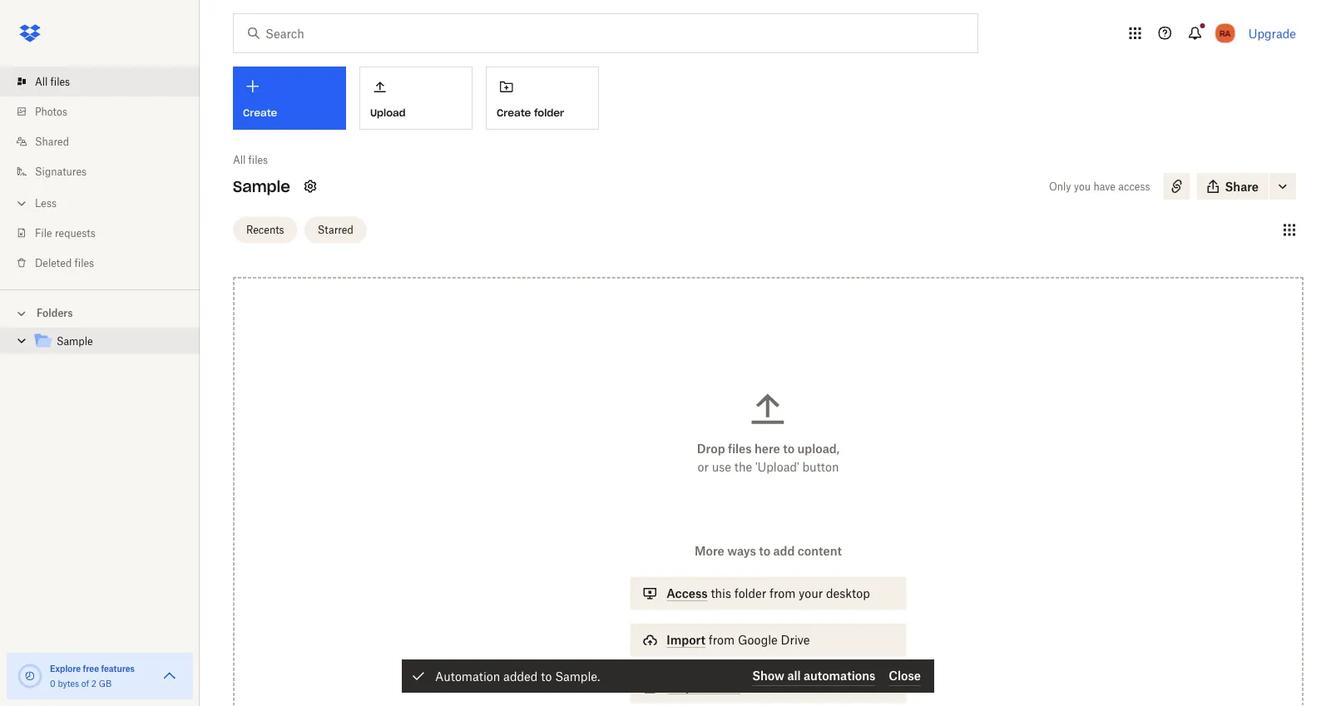 Task type: locate. For each thing, give the bounding box(es) containing it.
access
[[667, 587, 708, 601]]

2 horizontal spatial folder
[[850, 680, 882, 694]]

all files inside list item
[[35, 75, 70, 88]]

automation
[[435, 669, 500, 684]]

shared link
[[13, 126, 200, 156]]

more
[[695, 544, 725, 558]]

create button
[[233, 67, 346, 130]]

1 horizontal spatial create
[[497, 106, 531, 119]]

recents button
[[233, 217, 298, 243]]

all
[[35, 75, 48, 88], [233, 154, 246, 166]]

less
[[35, 197, 57, 209]]

explore free features 0 bytes of 2 gb
[[50, 664, 135, 689]]

0 horizontal spatial added
[[504, 669, 538, 684]]

folder inside create folder button
[[534, 106, 564, 119]]

only you have access
[[1049, 180, 1150, 193]]

files up photos
[[50, 75, 70, 88]]

1 vertical spatial all files
[[233, 154, 268, 166]]

all up photos
[[35, 75, 48, 88]]

access this folder from your desktop
[[667, 587, 870, 601]]

2
[[91, 679, 96, 689]]

folder
[[534, 106, 564, 119], [735, 587, 767, 601], [850, 680, 882, 694]]

0 horizontal spatial all
[[35, 75, 48, 88]]

0 horizontal spatial from
[[709, 633, 735, 647]]

free
[[83, 664, 99, 674]]

2 vertical spatial folder
[[850, 680, 882, 694]]

to
[[783, 442, 795, 456], [759, 544, 771, 558], [541, 669, 552, 684], [744, 680, 755, 694], [812, 680, 823, 694]]

access
[[1119, 180, 1150, 193]]

starred
[[318, 224, 353, 236]]

added
[[504, 669, 538, 684], [775, 680, 809, 694]]

content
[[798, 544, 842, 558]]

close
[[889, 669, 921, 683]]

folders button
[[0, 300, 200, 325]]

from right 'import'
[[709, 633, 735, 647]]

from left your
[[770, 587, 796, 601]]

list
[[0, 57, 200, 290]]

sample.
[[555, 669, 600, 684]]

share
[[1225, 179, 1259, 193]]

to left sample.
[[541, 669, 552, 684]]

photos
[[35, 105, 67, 118]]

0 vertical spatial from
[[770, 587, 796, 601]]

to right all
[[812, 680, 823, 694]]

only
[[1049, 180, 1071, 193]]

your
[[799, 587, 823, 601]]

to right here
[[783, 442, 795, 456]]

0 horizontal spatial create
[[243, 107, 277, 119]]

this right access
[[711, 587, 731, 601]]

1 horizontal spatial sample
[[233, 177, 290, 196]]

automation added to sample.
[[435, 669, 600, 684]]

0 horizontal spatial folder
[[534, 106, 564, 119]]

added inside more ways to add content element
[[775, 680, 809, 694]]

1 vertical spatial sample
[[57, 335, 93, 348]]

alert containing show all automations
[[402, 660, 934, 693]]

1 vertical spatial all files link
[[233, 151, 268, 168]]

0 vertical spatial this
[[711, 587, 731, 601]]

1 horizontal spatial folder
[[735, 587, 767, 601]]

all up recents button
[[233, 154, 246, 166]]

requests
[[55, 227, 96, 239]]

all files up photos
[[35, 75, 70, 88]]

bytes
[[58, 679, 79, 689]]

show all automations button
[[752, 667, 876, 686]]

drop files here to upload, or use the 'upload' button
[[697, 442, 840, 474]]

to for more ways to add content
[[759, 544, 771, 558]]

files
[[50, 75, 70, 88], [248, 154, 268, 166], [75, 257, 94, 269], [728, 442, 752, 456], [717, 680, 740, 694]]

1 horizontal spatial this
[[826, 680, 847, 694]]

more ways to add content
[[695, 544, 842, 558]]

here
[[755, 442, 780, 456]]

create folder button
[[486, 67, 599, 130]]

0 vertical spatial all files
[[35, 75, 70, 88]]

more ways to add content element
[[627, 542, 910, 706]]

dropbox image
[[13, 17, 47, 50]]

import
[[667, 633, 706, 647]]

create inside button
[[497, 106, 531, 119]]

request
[[667, 680, 714, 694]]

0 vertical spatial all files link
[[13, 67, 200, 97]]

this right all
[[826, 680, 847, 694]]

to for automation added to sample.
[[541, 669, 552, 684]]

sample down the folders
[[57, 335, 93, 348]]

all files
[[35, 75, 70, 88], [233, 154, 268, 166]]

all files link up shared "link"
[[13, 67, 200, 97]]

0 horizontal spatial all files
[[35, 75, 70, 88]]

1 horizontal spatial added
[[775, 680, 809, 694]]

use
[[712, 460, 731, 474]]

to left add
[[759, 544, 771, 558]]

files inside drop files here to upload, or use the 'upload' button
[[728, 442, 752, 456]]

all files link
[[13, 67, 200, 97], [233, 151, 268, 168]]

to for request files to be added to this folder
[[744, 680, 755, 694]]

deleted files link
[[13, 248, 200, 278]]

0 vertical spatial folder
[[534, 106, 564, 119]]

sample
[[233, 177, 290, 196], [57, 335, 93, 348]]

create
[[497, 106, 531, 119], [243, 107, 277, 119]]

files inside list item
[[50, 75, 70, 88]]

files left be
[[717, 680, 740, 694]]

explore
[[50, 664, 81, 674]]

ra button
[[1212, 20, 1239, 47]]

request files to be added to this folder
[[667, 680, 882, 694]]

create inside dropdown button
[[243, 107, 277, 119]]

upload
[[370, 106, 406, 119]]

signatures link
[[13, 156, 200, 186]]

sample up recents
[[233, 177, 290, 196]]

1 horizontal spatial all
[[233, 154, 246, 166]]

automations
[[804, 669, 876, 683]]

all files link up recents
[[233, 151, 268, 168]]

files up the
[[728, 442, 752, 456]]

or
[[698, 460, 709, 474]]

all files up recents
[[233, 154, 268, 166]]

1 vertical spatial folder
[[735, 587, 767, 601]]

0 vertical spatial all
[[35, 75, 48, 88]]

alert
[[402, 660, 934, 693]]

file
[[35, 227, 52, 239]]

to left be
[[744, 680, 755, 694]]

this
[[711, 587, 731, 601], [826, 680, 847, 694]]

add
[[773, 544, 795, 558]]

from
[[770, 587, 796, 601], [709, 633, 735, 647]]



Task type: describe. For each thing, give the bounding box(es) containing it.
you
[[1074, 180, 1091, 193]]

Search in folder "Dropbox" text field
[[265, 24, 944, 42]]

upload,
[[798, 442, 840, 456]]

1 horizontal spatial from
[[770, 587, 796, 601]]

button
[[803, 460, 839, 474]]

desktop
[[826, 587, 870, 601]]

upload button
[[359, 67, 473, 130]]

of
[[81, 679, 89, 689]]

files right deleted
[[75, 257, 94, 269]]

share button
[[1197, 173, 1269, 200]]

upgrade
[[1249, 26, 1296, 40]]

quota usage element
[[17, 663, 43, 690]]

1 horizontal spatial all files link
[[233, 151, 268, 168]]

all inside list item
[[35, 75, 48, 88]]

1 horizontal spatial all files
[[233, 154, 268, 166]]

close button
[[889, 667, 921, 686]]

have
[[1094, 180, 1116, 193]]

list containing all files
[[0, 57, 200, 290]]

folders
[[37, 307, 73, 320]]

0 vertical spatial sample
[[233, 177, 290, 196]]

1 vertical spatial this
[[826, 680, 847, 694]]

0 horizontal spatial this
[[711, 587, 731, 601]]

0
[[50, 679, 56, 689]]

to inside drop files here to upload, or use the 'upload' button
[[783, 442, 795, 456]]

upgrade link
[[1249, 26, 1296, 40]]

deleted
[[35, 257, 72, 269]]

files inside more ways to add content element
[[717, 680, 740, 694]]

features
[[101, 664, 135, 674]]

folder settings image
[[300, 176, 320, 196]]

all files list item
[[0, 67, 200, 97]]

'upload'
[[756, 460, 799, 474]]

google
[[738, 633, 778, 647]]

signatures
[[35, 165, 87, 178]]

all
[[788, 669, 801, 683]]

drop
[[697, 442, 725, 456]]

create for create folder
[[497, 106, 531, 119]]

less image
[[13, 195, 30, 212]]

gb
[[99, 679, 112, 689]]

the
[[735, 460, 752, 474]]

show all automations
[[752, 669, 876, 683]]

drive
[[781, 633, 810, 647]]

files down create dropdown button
[[248, 154, 268, 166]]

sample link
[[33, 331, 186, 353]]

shared
[[35, 135, 69, 148]]

0 horizontal spatial sample
[[57, 335, 93, 348]]

1 vertical spatial all
[[233, 154, 246, 166]]

create folder
[[497, 106, 564, 119]]

starred button
[[304, 217, 367, 243]]

create for create
[[243, 107, 277, 119]]

import from google drive
[[667, 633, 810, 647]]

ra
[[1220, 28, 1231, 38]]

ways
[[727, 544, 756, 558]]

be
[[758, 680, 771, 694]]

photos link
[[13, 97, 200, 126]]

file requests
[[35, 227, 96, 239]]

0 horizontal spatial all files link
[[13, 67, 200, 97]]

recents
[[246, 224, 284, 236]]

show
[[752, 669, 785, 683]]

deleted files
[[35, 257, 94, 269]]

file requests link
[[13, 218, 200, 248]]

1 vertical spatial from
[[709, 633, 735, 647]]



Task type: vqa. For each thing, say whether or not it's contained in the screenshot.
leftmost New
no



